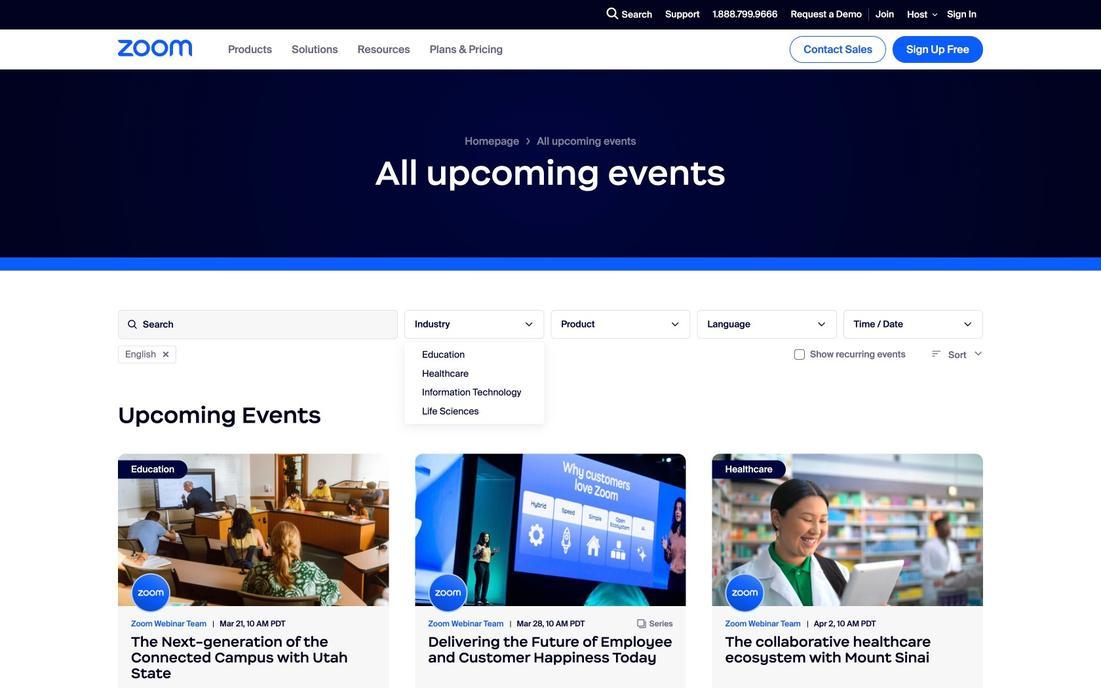 Task type: locate. For each thing, give the bounding box(es) containing it.
zoom logo image
[[118, 40, 192, 57]]

zoom webinar team image for "0ee93154 3b33 463c bc82 24344db5d08b" image
[[727, 575, 764, 612]]

zoom webinar team image for edu-higher ed_experiences_6 image
[[132, 575, 169, 612]]

zoom webinar team image
[[132, 575, 169, 612], [430, 575, 466, 612], [727, 575, 764, 612]]

2 zoom webinar team image from the left
[[430, 575, 466, 612]]

zoom webinar team image for 10.3.23zoomtopia_keynote-34 smitha image
[[430, 575, 466, 612]]

1 horizontal spatial zoom webinar team image
[[430, 575, 466, 612]]

3 zoom webinar team image from the left
[[727, 575, 764, 612]]

2 horizontal spatial zoom webinar team image
[[727, 575, 764, 612]]

None search field
[[559, 4, 604, 25]]

search image
[[607, 8, 619, 19], [607, 8, 619, 19]]

1 zoom webinar team image from the left
[[132, 575, 169, 612]]

0 horizontal spatial zoom webinar team image
[[132, 575, 169, 612]]

10.3.23zoomtopia_keynote-34 smitha image
[[415, 454, 686, 607]]



Task type: describe. For each thing, give the bounding box(es) containing it.
Search field
[[118, 310, 398, 339]]

edu-higher ed_experiences_6 image
[[118, 454, 389, 607]]

0ee93154 3b33 463c bc82 24344db5d08b image
[[712, 454, 983, 607]]



